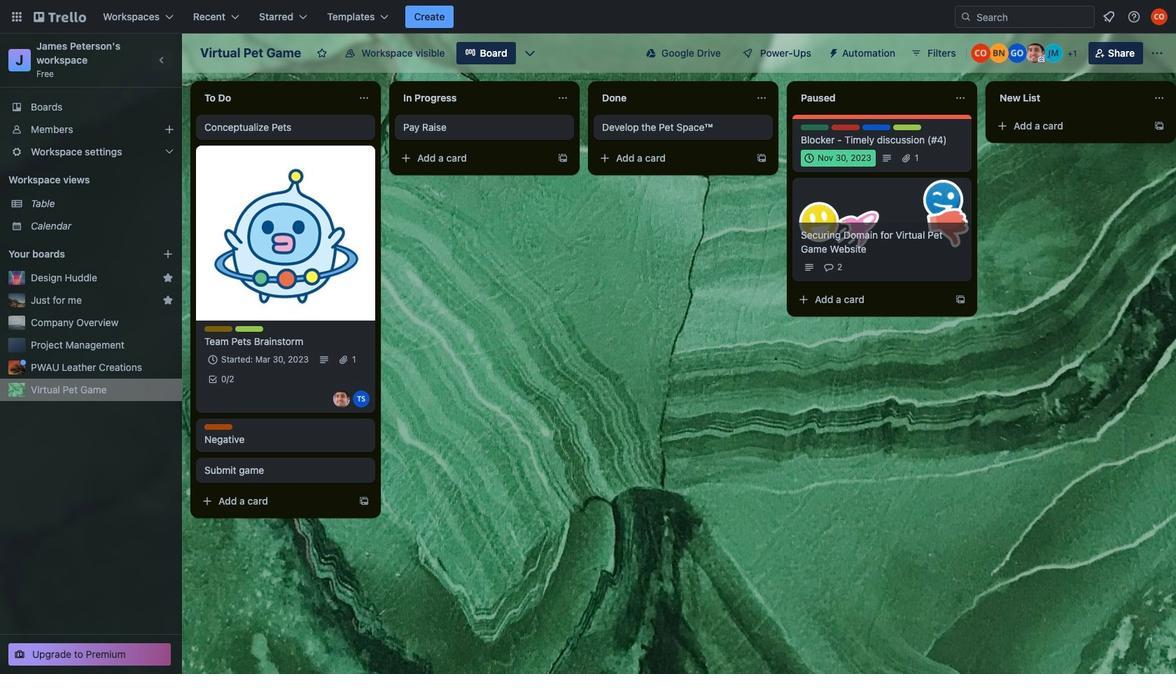 Task type: locate. For each thing, give the bounding box(es) containing it.
gary orlando (garyorlando) image
[[1008, 43, 1028, 63]]

show menu image
[[1151, 46, 1165, 60]]

0 vertical spatial starred icon image
[[163, 273, 174, 284]]

1 vertical spatial starred icon image
[[163, 295, 174, 306]]

color: red, title: "blocker" element
[[832, 125, 860, 130]]

1 horizontal spatial james peterson (jamespeterson93) image
[[1026, 43, 1046, 63]]

color: bold lime, title: none image
[[894, 125, 922, 130]]

laugh image
[[919, 175, 969, 225]]

create from template… image
[[1155, 120, 1166, 132], [558, 153, 569, 164], [956, 294, 967, 305]]

None text field
[[196, 87, 353, 109], [395, 87, 552, 109], [992, 87, 1149, 109], [196, 87, 353, 109], [395, 87, 552, 109], [992, 87, 1149, 109]]

0 vertical spatial james peterson (jamespeterson93) image
[[1026, 43, 1046, 63]]

christina overa (christinaovera) image
[[1152, 8, 1169, 25]]

None checkbox
[[801, 150, 876, 167]]

1 horizontal spatial create from template… image
[[956, 294, 967, 305]]

1 vertical spatial create from template… image
[[359, 496, 370, 507]]

1 horizontal spatial create from template… image
[[757, 153, 768, 164]]

starred icon image
[[163, 273, 174, 284], [163, 295, 174, 306]]

star or unstar board image
[[317, 48, 328, 59]]

0 horizontal spatial create from template… image
[[359, 496, 370, 507]]

1 vertical spatial james peterson (jamespeterson93) image
[[333, 391, 350, 408]]

tara schultz (taraschultz7) image
[[353, 391, 370, 408]]

2 horizontal spatial create from template… image
[[1155, 120, 1166, 132]]

1 vertical spatial create from template… image
[[558, 153, 569, 164]]

james peterson (jamespeterson93) image right ben nelson (bennelson96) image
[[1026, 43, 1046, 63]]

color: blue, title: "fyi" element
[[863, 125, 891, 130]]

color: yellow, title: none image
[[205, 326, 233, 332]]

None text field
[[594, 87, 751, 109], [793, 87, 950, 109], [594, 87, 751, 109], [793, 87, 950, 109]]

workspace navigation collapse icon image
[[153, 50, 172, 70]]

color: bold lime, title: "team task" element
[[235, 326, 263, 332]]

0 vertical spatial create from template… image
[[757, 153, 768, 164]]

james peterson (jamespeterson93) image left tara schultz (taraschultz7) 'icon'
[[333, 391, 350, 408]]

james peterson (jamespeterson93) image
[[1026, 43, 1046, 63], [333, 391, 350, 408]]

customize views image
[[523, 46, 537, 60]]

2 vertical spatial create from template… image
[[956, 294, 967, 305]]

create from template… image
[[757, 153, 768, 164], [359, 496, 370, 507]]

0 horizontal spatial james peterson (jamespeterson93) image
[[333, 391, 350, 408]]



Task type: vqa. For each thing, say whether or not it's contained in the screenshot.
the discuss corresponding to I've
no



Task type: describe. For each thing, give the bounding box(es) containing it.
this member is an admin of this board. image
[[1039, 57, 1045, 63]]

christina overa (christinaovera) image
[[972, 43, 991, 63]]

color: orange, title: none image
[[205, 425, 233, 430]]

search image
[[961, 11, 972, 22]]

your boards with 6 items element
[[8, 246, 142, 263]]

google drive icon image
[[647, 48, 656, 58]]

back to home image
[[34, 6, 86, 28]]

add board image
[[163, 249, 174, 260]]

color: green, title: "goal" element
[[801, 125, 829, 130]]

sm image
[[823, 42, 843, 62]]

0 horizontal spatial create from template… image
[[558, 153, 569, 164]]

ben nelson (bennelson96) image
[[990, 43, 1009, 63]]

jeremy miller (jeremymiller198) image
[[1044, 43, 1064, 63]]

1 starred icon image from the top
[[163, 273, 174, 284]]

Search field
[[972, 7, 1095, 27]]

primary element
[[0, 0, 1177, 34]]

Board name text field
[[193, 42, 308, 64]]

2 starred icon image from the top
[[163, 295, 174, 306]]

open information menu image
[[1128, 10, 1142, 24]]

0 notifications image
[[1101, 8, 1118, 25]]

0 vertical spatial create from template… image
[[1155, 120, 1166, 132]]



